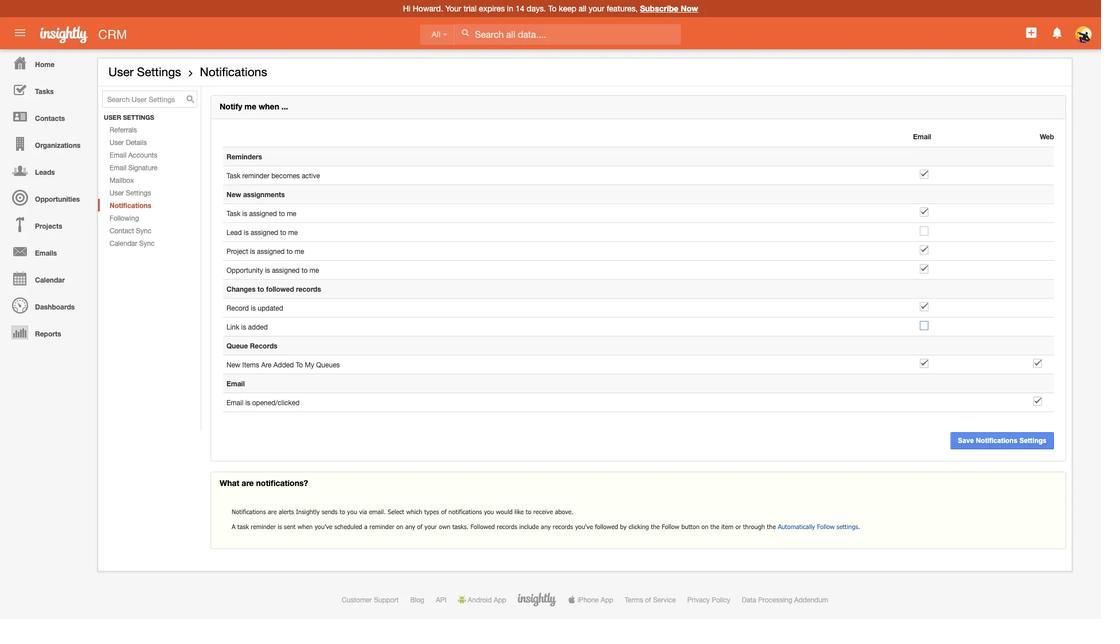 Task type: vqa. For each thing, say whether or not it's contained in the screenshot.
1st Howard Brown link from the bottom
no



Task type: locate. For each thing, give the bounding box(es) containing it.
0 vertical spatial to
[[549, 4, 557, 13]]

0 horizontal spatial any
[[406, 523, 415, 531]]

select
[[388, 508, 405, 516]]

task up lead
[[227, 209, 241, 218]]

opportunity
[[227, 266, 263, 274]]

2 vertical spatial user
[[110, 189, 124, 197]]

is right lead
[[244, 228, 249, 236]]

api
[[436, 596, 447, 604]]

notifications up following
[[110, 201, 151, 209]]

subscribe
[[640, 4, 679, 13]]

emails link
[[3, 238, 92, 265]]

task
[[227, 172, 241, 180], [227, 209, 241, 218]]

email accounts link
[[98, 149, 201, 161]]

0 horizontal spatial you've
[[315, 523, 333, 531]]

1 horizontal spatial when
[[298, 523, 313, 531]]

1 horizontal spatial app
[[601, 596, 614, 604]]

follow left button
[[662, 523, 680, 531]]

notify me when ...
[[220, 102, 288, 111]]

0 horizontal spatial records
[[296, 285, 321, 293]]

0 vertical spatial are
[[242, 479, 254, 488]]

of right terms on the right bottom
[[646, 596, 652, 604]]

expires
[[479, 4, 505, 13]]

referrals link
[[98, 123, 201, 136]]

3 the from the left
[[767, 523, 776, 531]]

0 vertical spatial of
[[441, 508, 447, 516]]

notifications inside button
[[976, 437, 1018, 445]]

1 vertical spatial your
[[425, 523, 437, 531]]

app right android
[[494, 596, 507, 604]]

1 any from the left
[[406, 523, 415, 531]]

or
[[736, 523, 742, 531]]

me for task is assigned to me
[[287, 209, 297, 218]]

1 horizontal spatial you
[[484, 508, 494, 516]]

android app link
[[458, 596, 507, 604]]

2 app from the left
[[601, 596, 614, 604]]

calendar inside user settings referrals user details email accounts email signature mailbox user settings notifications following contact sync calendar sync
[[110, 239, 137, 247]]

0 horizontal spatial follow
[[662, 523, 680, 531]]

above.
[[555, 508, 574, 516]]

are
[[261, 361, 272, 369]]

on right button
[[702, 523, 709, 531]]

to left keep
[[549, 4, 557, 13]]

2 follow from the left
[[818, 523, 835, 531]]

you've
[[315, 523, 333, 531], [576, 523, 593, 531]]

signature
[[128, 164, 158, 172]]

assigned up lead is assigned to me
[[249, 209, 277, 218]]

2 horizontal spatial records
[[553, 523, 574, 531]]

any down receive
[[541, 523, 551, 531]]

1 task from the top
[[227, 172, 241, 180]]

are for notifications
[[268, 508, 277, 516]]

1 horizontal spatial on
[[702, 523, 709, 531]]

1 vertical spatial settings
[[126, 189, 151, 197]]

you left 'would'
[[484, 508, 494, 516]]

0 horizontal spatial you
[[347, 508, 357, 516]]

0 vertical spatial when
[[259, 102, 279, 111]]

1 vertical spatial user settings link
[[98, 187, 201, 199]]

lead is assigned to me
[[227, 228, 298, 236]]

2 horizontal spatial the
[[767, 523, 776, 531]]

1 vertical spatial task
[[227, 209, 241, 218]]

of down which
[[417, 523, 423, 531]]

1 you from the left
[[347, 508, 357, 516]]

opportunity is assigned to me
[[227, 266, 319, 274]]

are
[[242, 479, 254, 488], [268, 508, 277, 516]]

your right all
[[589, 4, 605, 13]]

0 vertical spatial task
[[227, 172, 241, 180]]

to
[[549, 4, 557, 13], [296, 361, 303, 369]]

calendar up dashboards link
[[35, 276, 65, 284]]

all link
[[420, 24, 455, 45]]

user settings referrals user details email accounts email signature mailbox user settings notifications following contact sync calendar sync
[[104, 114, 158, 247]]

app for android app
[[494, 596, 507, 604]]

followed down opportunity is assigned to me
[[266, 285, 294, 293]]

0 horizontal spatial followed
[[266, 285, 294, 293]]

notify
[[220, 102, 242, 111]]

to
[[279, 209, 285, 218], [280, 228, 286, 236], [287, 247, 293, 255], [302, 266, 308, 274], [258, 285, 264, 293], [340, 508, 345, 516], [526, 508, 532, 516]]

me up project is assigned to me
[[288, 228, 298, 236]]

emails
[[35, 249, 57, 257]]

0 vertical spatial user
[[108, 65, 134, 79]]

terms of service link
[[625, 596, 676, 604]]

0 vertical spatial new
[[227, 191, 241, 199]]

the right clicking
[[651, 523, 660, 531]]

white image
[[462, 29, 470, 37]]

is left opened/clicked
[[245, 399, 250, 407]]

1 horizontal spatial your
[[589, 4, 605, 13]]

all
[[432, 30, 441, 39]]

1 horizontal spatial are
[[268, 508, 277, 516]]

0 vertical spatial user settings link
[[108, 65, 181, 79]]

is for task
[[242, 209, 247, 218]]

0 horizontal spatial the
[[651, 523, 660, 531]]

to up project is assigned to me
[[280, 228, 286, 236]]

0 vertical spatial sync
[[136, 227, 151, 235]]

notifications?
[[256, 479, 308, 488]]

android
[[468, 596, 492, 604]]

the left item
[[711, 523, 720, 531]]

0 horizontal spatial to
[[296, 361, 303, 369]]

0 horizontal spatial your
[[425, 523, 437, 531]]

followed left by
[[595, 523, 619, 531]]

is right record
[[251, 304, 256, 312]]

me up opportunity is assigned to me
[[295, 247, 304, 255]]

1 vertical spatial when
[[298, 523, 313, 531]]

of for any
[[417, 523, 423, 531]]

1 new from the top
[[227, 191, 241, 199]]

is right "link"
[[241, 323, 246, 331]]

is
[[242, 209, 247, 218], [244, 228, 249, 236], [250, 247, 255, 255], [265, 266, 270, 274], [251, 304, 256, 312], [241, 323, 246, 331], [245, 399, 250, 407], [278, 523, 282, 531]]

now
[[681, 4, 699, 13]]

on down notifications are alerts insightly sends to you via email. select which types of notifications you would like to receive above.
[[397, 523, 404, 531]]

settings inside user settings referrals user details email accounts email signature mailbox user settings notifications following contact sync calendar sync
[[126, 189, 151, 197]]

1 vertical spatial to
[[296, 361, 303, 369]]

user settings link up the search user settings text box
[[108, 65, 181, 79]]

sent
[[284, 523, 296, 531]]

of for types
[[441, 508, 447, 516]]

to left my
[[296, 361, 303, 369]]

save notifications settings
[[959, 437, 1047, 445]]

app
[[494, 596, 507, 604], [601, 596, 614, 604]]

to right sends
[[340, 508, 345, 516]]

are left alerts
[[268, 508, 277, 516]]

app right iphone
[[601, 596, 614, 604]]

types
[[425, 508, 439, 516]]

notifications right save
[[976, 437, 1018, 445]]

1 vertical spatial are
[[268, 508, 277, 516]]

0 horizontal spatial app
[[494, 596, 507, 604]]

you've down sends
[[315, 523, 333, 531]]

details
[[126, 138, 147, 146]]

any down which
[[406, 523, 415, 531]]

service
[[653, 596, 676, 604]]

1 horizontal spatial you've
[[576, 523, 593, 531]]

notifications link up contact sync link
[[98, 199, 201, 212]]

any
[[406, 523, 415, 531], [541, 523, 551, 531]]

via
[[359, 508, 367, 516]]

2 task from the top
[[227, 209, 241, 218]]

becomes
[[272, 172, 300, 180]]

1 horizontal spatial any
[[541, 523, 551, 531]]

records down 'would'
[[497, 523, 518, 531]]

are right what
[[242, 479, 254, 488]]

2 vertical spatial settings
[[1020, 437, 1047, 445]]

records down above.
[[553, 523, 574, 531]]

0 vertical spatial calendar
[[110, 239, 137, 247]]

new assignments
[[227, 191, 285, 199]]

0 horizontal spatial on
[[397, 523, 404, 531]]

you left the via
[[347, 508, 357, 516]]

user down "crm"
[[108, 65, 134, 79]]

2 you've from the left
[[576, 523, 593, 531]]

1 vertical spatial sync
[[139, 239, 155, 247]]

sync down contact sync link
[[139, 239, 155, 247]]

of
[[441, 508, 447, 516], [417, 523, 423, 531], [646, 596, 652, 604]]

0 vertical spatial settings
[[137, 65, 181, 79]]

me right notify
[[245, 102, 257, 111]]

0 vertical spatial your
[[589, 4, 605, 13]]

app for iphone app
[[601, 596, 614, 604]]

notifications image
[[1051, 26, 1065, 40]]

queue
[[227, 342, 248, 350]]

sync down following link
[[136, 227, 151, 235]]

None checkbox
[[920, 170, 929, 179], [920, 227, 929, 236], [920, 246, 929, 255], [920, 265, 929, 274], [920, 302, 929, 312], [1034, 359, 1043, 368], [1034, 397, 1043, 406], [920, 170, 929, 179], [920, 227, 929, 236], [920, 246, 929, 255], [920, 265, 929, 274], [920, 302, 929, 312], [1034, 359, 1043, 368], [1034, 397, 1043, 406]]

2 vertical spatial of
[[646, 596, 652, 604]]

2 new from the top
[[227, 361, 241, 369]]

0 vertical spatial followed
[[266, 285, 294, 293]]

None checkbox
[[920, 208, 929, 217], [920, 321, 929, 331], [920, 359, 929, 368], [920, 208, 929, 217], [920, 321, 929, 331], [920, 359, 929, 368]]

iphone app link
[[568, 596, 614, 604]]

task is assigned to me
[[227, 209, 297, 218]]

calendar down the contact
[[110, 239, 137, 247]]

a
[[364, 523, 368, 531]]

1 the from the left
[[651, 523, 660, 531]]

user settings
[[108, 65, 181, 79]]

assigned up changes to followed records
[[272, 266, 300, 274]]

changes to followed records
[[227, 285, 321, 293]]

records down opportunity is assigned to me
[[296, 285, 321, 293]]

me up lead is assigned to me
[[287, 209, 297, 218]]

reminder down email.
[[370, 523, 395, 531]]

tasks.
[[453, 523, 469, 531]]

project is assigned to me
[[227, 247, 304, 255]]

assigned up project is assigned to me
[[251, 228, 278, 236]]

is down new assignments on the left top
[[242, 209, 247, 218]]

when down the insightly
[[298, 523, 313, 531]]

Search all data.... text field
[[455, 24, 681, 45]]

when left the ... at the left of the page
[[259, 102, 279, 111]]

what
[[220, 479, 240, 488]]

0 horizontal spatial of
[[417, 523, 423, 531]]

2 on from the left
[[702, 523, 709, 531]]

new left items on the bottom
[[227, 361, 241, 369]]

policy
[[712, 596, 731, 604]]

button
[[682, 523, 700, 531]]

is right project
[[250, 247, 255, 255]]

accounts
[[128, 151, 157, 159]]

follow left settings on the right bottom of page
[[818, 523, 835, 531]]

me up changes to followed records
[[310, 266, 319, 274]]

14
[[516, 4, 525, 13]]

task down the reminders
[[227, 172, 241, 180]]

iphone
[[578, 596, 599, 604]]

assigned for project
[[257, 247, 285, 255]]

you've left by
[[576, 523, 593, 531]]

notifications link up notify
[[200, 65, 267, 79]]

1 horizontal spatial the
[[711, 523, 720, 531]]

1 follow from the left
[[662, 523, 680, 531]]

are for what
[[242, 479, 254, 488]]

email
[[914, 133, 932, 141], [110, 151, 126, 159], [110, 164, 126, 172], [227, 380, 245, 388], [227, 399, 244, 407]]

task for task reminder becomes active
[[227, 172, 241, 180]]

0 horizontal spatial calendar
[[35, 276, 65, 284]]

user down referrals on the top of page
[[110, 138, 124, 146]]

leads link
[[3, 157, 92, 184]]

new left assignments
[[227, 191, 241, 199]]

your
[[446, 4, 462, 13]]

Search User Settings text field
[[102, 91, 197, 108]]

by
[[620, 523, 627, 531]]

user settings link up following link
[[98, 187, 201, 199]]

you
[[347, 508, 357, 516], [484, 508, 494, 516]]

keep
[[559, 4, 577, 13]]

1 vertical spatial of
[[417, 523, 423, 531]]

1 vertical spatial followed
[[595, 523, 619, 531]]

1 horizontal spatial to
[[549, 4, 557, 13]]

mailbox
[[110, 176, 134, 184]]

api link
[[436, 596, 447, 604]]

1 horizontal spatial follow
[[818, 523, 835, 531]]

of right types
[[441, 508, 447, 516]]

link is added
[[227, 323, 268, 331]]

1 horizontal spatial calendar
[[110, 239, 137, 247]]

new for new items are added to my queues
[[227, 361, 241, 369]]

contact sync link
[[98, 224, 201, 237]]

me for project is assigned to me
[[295, 247, 304, 255]]

notifications are alerts insightly sends to you via email. select which types of notifications you would like to receive above.
[[232, 508, 574, 516]]

the right through
[[767, 523, 776, 531]]

navigation
[[0, 49, 92, 346]]

what are notifications?
[[220, 479, 308, 488]]

0 horizontal spatial are
[[242, 479, 254, 488]]

contact
[[110, 227, 134, 235]]

is down project is assigned to me
[[265, 266, 270, 274]]

android app
[[468, 596, 507, 604]]

1 app from the left
[[494, 596, 507, 604]]

is for opportunity
[[265, 266, 270, 274]]

1 vertical spatial new
[[227, 361, 241, 369]]

email.
[[369, 508, 386, 516]]

your left own
[[425, 523, 437, 531]]

contacts link
[[3, 103, 92, 130]]

user down mailbox
[[110, 189, 124, 197]]

sync
[[136, 227, 151, 235], [139, 239, 155, 247]]

1 horizontal spatial of
[[441, 508, 447, 516]]

1 vertical spatial user
[[110, 138, 124, 146]]

2 horizontal spatial of
[[646, 596, 652, 604]]

me
[[245, 102, 257, 111], [287, 209, 297, 218], [288, 228, 298, 236], [295, 247, 304, 255], [310, 266, 319, 274]]

record
[[227, 304, 249, 312]]

email signature link
[[98, 161, 201, 174]]

assigned up opportunity is assigned to me
[[257, 247, 285, 255]]

through
[[744, 523, 765, 531]]



Task type: describe. For each thing, give the bounding box(es) containing it.
assigned for lead
[[251, 228, 278, 236]]

opportunities
[[35, 195, 80, 203]]

me for opportunity is assigned to me
[[310, 266, 319, 274]]

1 horizontal spatial records
[[497, 523, 518, 531]]

to up opportunity is assigned to me
[[287, 247, 293, 255]]

notifications up the task
[[232, 508, 266, 516]]

is for project
[[250, 247, 255, 255]]

own
[[439, 523, 451, 531]]

mailbox link
[[98, 174, 201, 187]]

changes
[[227, 285, 256, 293]]

user
[[104, 114, 121, 121]]

notifications
[[449, 508, 482, 516]]

is for email
[[245, 399, 250, 407]]

email is opened/clicked
[[227, 399, 300, 407]]

save
[[959, 437, 975, 445]]

web
[[1040, 133, 1055, 141]]

opened/clicked
[[252, 399, 300, 407]]

calendar link
[[3, 265, 92, 292]]

project
[[227, 247, 248, 255]]

a
[[232, 523, 236, 531]]

2 you from the left
[[484, 508, 494, 516]]

2 any from the left
[[541, 523, 551, 531]]

following link
[[98, 212, 201, 224]]

tasks
[[35, 87, 54, 95]]

features,
[[607, 4, 638, 13]]

customer
[[342, 596, 372, 604]]

data processing addendum
[[742, 596, 829, 604]]

tasks link
[[3, 76, 92, 103]]

is for link
[[241, 323, 246, 331]]

lead
[[227, 228, 242, 236]]

assignments
[[243, 191, 285, 199]]

new for new assignments
[[227, 191, 241, 199]]

settings inside button
[[1020, 437, 1047, 445]]

to right like on the bottom of page
[[526, 508, 532, 516]]

0 vertical spatial notifications link
[[200, 65, 267, 79]]

projects link
[[3, 211, 92, 238]]

iphone app
[[578, 596, 614, 604]]

record is updated
[[227, 304, 283, 312]]

task reminder becomes active
[[227, 172, 320, 180]]

projects
[[35, 222, 62, 230]]

notifications inside user settings referrals user details email accounts email signature mailbox user settings notifications following contact sync calendar sync
[[110, 201, 151, 209]]

1 vertical spatial notifications link
[[98, 199, 201, 212]]

hi howard. your trial expires in 14 days. to keep all your features, subscribe now
[[403, 4, 699, 13]]

terms of service
[[625, 596, 676, 604]]

days.
[[527, 4, 546, 13]]

followed
[[471, 523, 495, 531]]

settings
[[837, 523, 859, 531]]

insightly
[[296, 508, 320, 516]]

scheduled
[[335, 523, 362, 531]]

...
[[282, 102, 288, 111]]

processing
[[759, 596, 793, 604]]

queues
[[316, 361, 340, 369]]

0 horizontal spatial when
[[259, 102, 279, 111]]

me for lead is assigned to me
[[288, 228, 298, 236]]

reminders
[[227, 153, 262, 161]]

task
[[238, 523, 249, 531]]

to up changes to followed records
[[302, 266, 308, 274]]

to down assignments
[[279, 209, 285, 218]]

updated
[[258, 304, 283, 312]]

task for task is assigned to me
[[227, 209, 241, 218]]

reminder up new assignments on the left top
[[242, 172, 270, 180]]

data processing addendum link
[[742, 596, 829, 604]]

my
[[305, 361, 314, 369]]

like
[[515, 508, 524, 516]]

dashboards
[[35, 303, 75, 311]]

subscribe now link
[[640, 4, 699, 13]]

2 the from the left
[[711, 523, 720, 531]]

assigned for opportunity
[[272, 266, 300, 274]]

howard.
[[413, 4, 443, 13]]

blog
[[410, 596, 425, 604]]

customer support link
[[342, 596, 399, 604]]

alerts
[[279, 508, 294, 516]]

assigned for task
[[249, 209, 277, 218]]

customer support
[[342, 596, 399, 604]]

1 vertical spatial calendar
[[35, 276, 65, 284]]

added
[[274, 361, 294, 369]]

items
[[242, 361, 259, 369]]

reminder right the task
[[251, 523, 276, 531]]

save notifications settings button
[[951, 433, 1055, 450]]

1 horizontal spatial followed
[[595, 523, 619, 531]]

navigation containing home
[[0, 49, 92, 346]]

organizations
[[35, 141, 81, 149]]

contacts
[[35, 114, 65, 122]]

is for record
[[251, 304, 256, 312]]

queue records
[[227, 342, 278, 350]]

trial
[[464, 4, 477, 13]]

notifications up notify
[[200, 65, 267, 79]]

privacy
[[688, 596, 710, 604]]

include
[[520, 523, 539, 531]]

to right changes
[[258, 285, 264, 293]]

blog link
[[410, 596, 425, 604]]

user details link
[[98, 136, 201, 149]]

active
[[302, 172, 320, 180]]

referrals
[[110, 126, 137, 134]]

added
[[248, 323, 268, 331]]

reports
[[35, 330, 61, 338]]

home link
[[3, 49, 92, 76]]

is left sent
[[278, 523, 282, 531]]

records
[[250, 342, 278, 350]]

1 on from the left
[[397, 523, 404, 531]]

dashboards link
[[3, 292, 92, 319]]

1 you've from the left
[[315, 523, 333, 531]]

organizations link
[[3, 130, 92, 157]]

sends
[[322, 508, 338, 516]]

reports link
[[3, 319, 92, 346]]

is for lead
[[244, 228, 249, 236]]

automatically
[[778, 523, 816, 531]]



